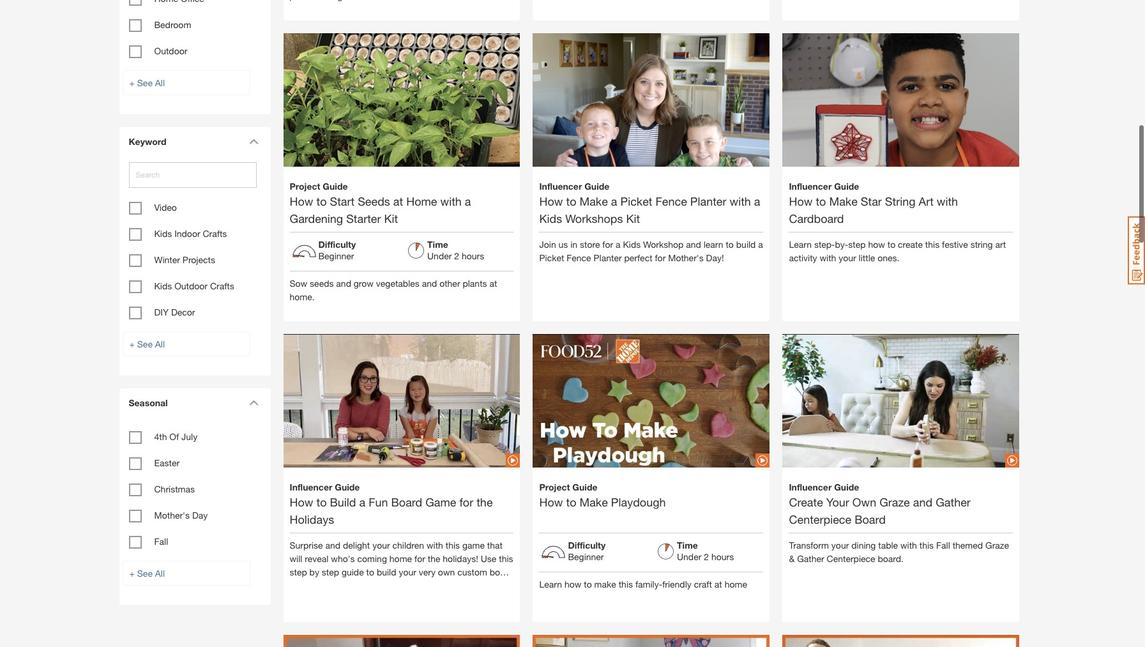 Task type: describe. For each thing, give the bounding box(es) containing it.
vegetables
[[376, 278, 419, 288]]

+ see all for easter
[[129, 568, 165, 579]]

in
[[571, 239, 578, 250]]

mother's inside join us in store for a kids workshop and learn to build a picket fence planter perfect for mother's day!
[[668, 252, 704, 263]]

how inside project guide how to make playdough
[[539, 495, 563, 509]]

bedroom
[[154, 19, 191, 30]]

winter
[[154, 254, 180, 265]]

by
[[310, 566, 319, 577]]

table
[[878, 539, 898, 550]]

learn how to make this family-friendly craft at home
[[539, 578, 747, 589]]

game
[[426, 495, 456, 509]]

influencer guide how to make a picket fence planter with a kids workshops kit
[[539, 181, 760, 225]]

ones.
[[878, 252, 900, 263]]

of
[[169, 431, 179, 442]]

this up holidays! in the bottom left of the page
[[446, 539, 460, 550]]

your up the family
[[399, 566, 416, 577]]

winter projects
[[154, 254, 215, 265]]

how for string
[[789, 194, 813, 208]]

playdough
[[611, 495, 666, 509]]

to inside "project guide how to start seeds at home with a gardening starter kit"
[[316, 194, 327, 208]]

cardboard
[[789, 211, 844, 225]]

activity
[[789, 252, 817, 263]]

will
[[290, 553, 302, 564]]

members!
[[434, 580, 474, 591]]

string
[[885, 194, 916, 208]]

step inside learn step-by-step how to create this festive string art activity with your little ones.
[[848, 239, 866, 250]]

and left other
[[422, 278, 437, 288]]

by-
[[835, 239, 848, 250]]

learn for how to make playdough
[[539, 578, 562, 589]]

your
[[826, 495, 849, 509]]

and inside the influencer guide create your own graze and gather centerpiece board
[[913, 495, 933, 509]]

day
[[192, 510, 208, 521]]

gather inside transform your dining table with this fall themed graze & gather centerpiece board.
[[797, 553, 824, 564]]

other
[[440, 278, 460, 288]]

how for fun
[[290, 495, 313, 509]]

with inside transform your dining table with this fall themed graze & gather centerpiece board.
[[901, 539, 917, 550]]

caret icon image for seasonal
[[249, 400, 258, 406]]

friendly
[[662, 578, 692, 589]]

to inside project guide how to make playdough
[[566, 495, 576, 509]]

hours for how to make playdough
[[711, 551, 734, 562]]

christmas
[[154, 484, 195, 494]]

kids inside 'influencer guide how to make a picket fence planter with a kids workshops kit'
[[539, 211, 562, 225]]

board inside the influencer guide create your own graze and gather centerpiece board
[[855, 512, 886, 526]]

how inside learn step-by-step how to create this festive string art activity with your little ones.
[[868, 239, 885, 250]]

build inside surprise and delight your children with this game that will reveal who's coming home for the holidays! use this step by step guide to build your very own custom board game with cameos from your family members!
[[377, 566, 396, 577]]

dining
[[852, 539, 876, 550]]

for down workshop
[[655, 252, 666, 263]]

project guide how to make playdough
[[539, 481, 666, 509]]

own
[[438, 566, 455, 577]]

seasonal button
[[122, 388, 263, 417]]

keyword
[[129, 136, 166, 147]]

your up coming
[[372, 539, 390, 550]]

mother's day
[[154, 510, 208, 521]]

with inside "project guide how to start seeds at home with a gardening starter kit"
[[440, 194, 462, 208]]

fence inside 'influencer guide how to make a picket fence planter with a kids workshops kit'
[[656, 194, 687, 208]]

guide for picket
[[585, 181, 610, 191]]

easter
[[154, 457, 180, 468]]

influencer guide how to build a fun board game for the holidays
[[290, 481, 493, 526]]

to inside surprise and delight your children with this game that will reveal who's coming home for the holidays! use this step by step guide to build your very own custom board game with cameos from your family members!
[[366, 566, 374, 577]]

surprise and delight your children with this game that will reveal who's coming home for the holidays! use this step by step guide to build your very own custom board game with cameos from your family members!
[[290, 539, 513, 591]]

coming
[[357, 553, 387, 564]]

project for how to make playdough
[[539, 481, 570, 492]]

starter
[[346, 211, 381, 225]]

learn step-by-step how to create this festive string art activity with your little ones.
[[789, 239, 1006, 263]]

make for star
[[829, 194, 858, 208]]

very
[[419, 566, 436, 577]]

home
[[406, 194, 437, 208]]

your inside transform your dining table with this fall themed graze & gather centerpiece board.
[[832, 539, 849, 550]]

kit inside "project guide how to start seeds at home with a gardening starter kit"
[[384, 211, 398, 225]]

+ see all button for bedroom
[[122, 70, 250, 95]]

centerpiece inside the influencer guide create your own graze and gather centerpiece board
[[789, 512, 852, 526]]

outdoor
[[154, 45, 187, 56]]

see for bedroom
[[137, 77, 153, 88]]

guide for fun
[[335, 481, 360, 492]]

make for a
[[580, 194, 608, 208]]

board
[[490, 566, 513, 577]]

delight
[[343, 539, 370, 550]]

home.
[[290, 291, 315, 302]]

who's
[[331, 553, 355, 564]]

create
[[789, 495, 823, 509]]

guide for at
[[323, 181, 348, 191]]

reveal
[[305, 553, 329, 564]]

beginner for make
[[568, 551, 604, 562]]

perfect
[[624, 252, 653, 263]]

that
[[487, 539, 503, 550]]

make for playdough
[[580, 495, 608, 509]]

how for at
[[290, 194, 313, 208]]

surprise
[[290, 539, 323, 550]]

kids up diy
[[154, 280, 172, 291]]

influencer for how to make a picket fence planter with a kids workshops kit
[[539, 181, 582, 191]]

for inside surprise and delight your children with this game that will reveal who's coming home for the holidays! use this step by step guide to build your very own custom board game with cameos from your family members!
[[415, 553, 425, 564]]

diy
[[154, 307, 169, 317]]

learn
[[704, 239, 723, 250]]

0 horizontal spatial fall
[[154, 536, 168, 547]]

with inside influencer guide how to make star string art with cardboard
[[937, 194, 958, 208]]

children
[[393, 539, 424, 550]]

all for bedroom
[[155, 77, 165, 88]]

difficulty beginner for make
[[568, 539, 606, 562]]

1 horizontal spatial game
[[462, 539, 485, 550]]

a inside 'influencer guide how to build a fun board game for the holidays'
[[359, 495, 365, 509]]

craft
[[694, 578, 712, 589]]

graze inside the influencer guide create your own graze and gather centerpiece board
[[880, 495, 910, 509]]

store
[[580, 239, 600, 250]]

2 for how to make playdough
[[704, 551, 709, 562]]

this right make
[[619, 578, 633, 589]]

kids left indoor
[[154, 228, 172, 239]]

seeds
[[358, 194, 390, 208]]

hours for how to start seeds at home with a gardening starter kit
[[462, 250, 484, 261]]

make
[[594, 578, 616, 589]]

cameos
[[334, 580, 365, 591]]

string
[[971, 239, 993, 250]]

to inside influencer guide how to make star string art with cardboard
[[816, 194, 826, 208]]

festive
[[942, 239, 968, 250]]

transform your dining table with this fall themed graze & gather centerpiece board.
[[789, 539, 1009, 564]]

2 for how to start seeds at home with a gardening starter kit
[[454, 250, 459, 261]]

day!
[[706, 252, 724, 263]]

use
[[481, 553, 497, 564]]

how to make playdough image
[[533, 312, 770, 490]]

how to build a fun board game for the holidays image
[[283, 312, 520, 490]]

july
[[181, 431, 198, 442]]

guide for and
[[834, 481, 859, 492]]

0 horizontal spatial step
[[290, 566, 307, 577]]

with inside learn step-by-step how to create this festive string art activity with your little ones.
[[820, 252, 836, 263]]

holidays
[[290, 512, 334, 526]]

this inside learn step-by-step how to create this festive string art activity with your little ones.
[[925, 239, 940, 250]]

2 all from the top
[[155, 339, 165, 349]]

project for how to start seeds at home with a gardening starter kit
[[290, 181, 320, 191]]

with inside 'influencer guide how to make a picket fence planter with a kids workshops kit'
[[730, 194, 751, 208]]

2 + see all from the top
[[129, 339, 165, 349]]

star
[[861, 194, 882, 208]]

+ see all button for easter
[[122, 561, 250, 586]]

fun
[[369, 495, 388, 509]]

1 vertical spatial mother's
[[154, 510, 190, 521]]

projects
[[183, 254, 215, 265]]

art
[[919, 194, 934, 208]]



Task type: vqa. For each thing, say whether or not it's contained in the screenshot.
Fall
yes



Task type: locate. For each thing, give the bounding box(es) containing it.
create your own graze and gather centerpiece board image
[[783, 312, 1020, 490]]

1 vertical spatial gather
[[797, 553, 824, 564]]

for right game
[[460, 495, 473, 509]]

0 vertical spatial beginner
[[318, 250, 354, 261]]

0 vertical spatial gather
[[936, 495, 971, 509]]

this right create
[[925, 239, 940, 250]]

0 horizontal spatial mother's
[[154, 510, 190, 521]]

Search search field
[[129, 162, 256, 188]]

time up other
[[427, 239, 448, 250]]

this
[[925, 239, 940, 250], [446, 539, 460, 550], [920, 539, 934, 550], [499, 553, 513, 564], [619, 578, 633, 589]]

build inside join us in store for a kids workshop and learn to build a picket fence planter perfect for mother's day!
[[736, 239, 756, 250]]

family-
[[635, 578, 662, 589]]

1 horizontal spatial project
[[539, 481, 570, 492]]

influencer up the cardboard
[[789, 181, 832, 191]]

0 horizontal spatial at
[[393, 194, 403, 208]]

grow
[[354, 278, 374, 288]]

picket inside join us in store for a kids workshop and learn to build a picket fence planter perfect for mother's day!
[[539, 252, 564, 263]]

holidays!
[[443, 553, 478, 564]]

board.
[[878, 553, 904, 564]]

your down by-
[[839, 252, 856, 263]]

1 vertical spatial learn
[[539, 578, 562, 589]]

the up very
[[428, 553, 440, 564]]

graze
[[880, 495, 910, 509], [986, 539, 1009, 550]]

learn left make
[[539, 578, 562, 589]]

caret icon image for keyword
[[249, 139, 258, 144]]

1 vertical spatial 2
[[704, 551, 709, 562]]

&
[[789, 553, 795, 564]]

0 horizontal spatial how
[[565, 578, 581, 589]]

home right craft
[[725, 578, 747, 589]]

influencer for how to build a fun board game for the holidays
[[290, 481, 332, 492]]

fence inside join us in store for a kids workshop and learn to build a picket fence planter perfect for mother's day!
[[567, 252, 591, 263]]

1 horizontal spatial step
[[322, 566, 339, 577]]

1 + see all button from the top
[[122, 70, 250, 95]]

kids
[[539, 211, 562, 225], [154, 228, 172, 239], [623, 239, 641, 250], [154, 280, 172, 291]]

guide inside 'influencer guide how to build a fun board game for the holidays'
[[335, 481, 360, 492]]

difficulty beginner for start
[[318, 239, 356, 261]]

influencer for how to make star string art with cardboard
[[789, 181, 832, 191]]

crafts for kids indoor crafts
[[203, 228, 227, 239]]

the
[[477, 495, 493, 509], [428, 553, 440, 564]]

1 horizontal spatial build
[[736, 239, 756, 250]]

time under 2 hours up other
[[427, 239, 484, 261]]

0 horizontal spatial game
[[290, 580, 312, 591]]

picket inside 'influencer guide how to make a picket fence planter with a kids workshops kit'
[[621, 194, 652, 208]]

0 horizontal spatial 2
[[454, 250, 459, 261]]

kit
[[384, 211, 398, 225], [626, 211, 640, 225]]

guide for string
[[834, 181, 859, 191]]

fall inside transform your dining table with this fall themed graze & gather centerpiece board.
[[936, 539, 950, 550]]

themed
[[953, 539, 983, 550]]

planter down store
[[594, 252, 622, 263]]

1 see from the top
[[137, 77, 153, 88]]

hours
[[462, 250, 484, 261], [711, 551, 734, 562]]

2 vertical spatial + see all
[[129, 568, 165, 579]]

your left dining
[[832, 539, 849, 550]]

centerpiece down create at the bottom of the page
[[789, 512, 852, 526]]

1 vertical spatial see
[[137, 339, 153, 349]]

board
[[391, 495, 422, 509], [855, 512, 886, 526]]

difficulty for start
[[318, 239, 356, 250]]

picket down join
[[539, 252, 564, 263]]

0 vertical spatial the
[[477, 495, 493, 509]]

0 horizontal spatial difficulty
[[318, 239, 356, 250]]

sow seeds and grow vegetables and other plants at home.
[[290, 278, 497, 302]]

beginner up seeds
[[318, 250, 354, 261]]

caret icon image inside seasonal button
[[249, 400, 258, 406]]

+ see all button down mother's day
[[122, 561, 250, 586]]

1 vertical spatial project
[[539, 481, 570, 492]]

0 vertical spatial hours
[[462, 250, 484, 261]]

0 horizontal spatial the
[[428, 553, 440, 564]]

1 horizontal spatial planter
[[690, 194, 727, 208]]

how inside 'influencer guide how to build a fun board game for the holidays'
[[290, 495, 313, 509]]

2 vertical spatial all
[[155, 568, 165, 579]]

decor
[[171, 307, 195, 317]]

picket
[[621, 194, 652, 208], [539, 252, 564, 263]]

2 vertical spatial +
[[129, 568, 135, 579]]

1 horizontal spatial picket
[[621, 194, 652, 208]]

2 horizontal spatial step
[[848, 239, 866, 250]]

all for easter
[[155, 568, 165, 579]]

influencer inside the influencer guide create your own graze and gather centerpiece board
[[789, 481, 832, 492]]

at right craft
[[715, 578, 722, 589]]

0 vertical spatial planter
[[690, 194, 727, 208]]

1 horizontal spatial fence
[[656, 194, 687, 208]]

difficulty down gardening
[[318, 239, 356, 250]]

mother's down christmas
[[154, 510, 190, 521]]

and
[[686, 239, 701, 250], [336, 278, 351, 288], [422, 278, 437, 288], [913, 495, 933, 509], [325, 539, 341, 550]]

indoor
[[174, 228, 200, 239]]

gardening
[[290, 211, 343, 225]]

time under 2 hours
[[427, 239, 484, 261], [677, 539, 734, 562]]

build
[[330, 495, 356, 509]]

beginner
[[318, 250, 354, 261], [568, 551, 604, 562]]

video
[[154, 202, 177, 213]]

0 vertical spatial fence
[[656, 194, 687, 208]]

to inside 'influencer guide how to build a fun board game for the holidays'
[[316, 495, 327, 509]]

0 vertical spatial at
[[393, 194, 403, 208]]

make
[[580, 194, 608, 208], [829, 194, 858, 208], [580, 495, 608, 509]]

make left star
[[829, 194, 858, 208]]

picket up workshops
[[621, 194, 652, 208]]

3 see from the top
[[137, 568, 153, 579]]

4th
[[154, 431, 167, 442]]

influencer guide create your own graze and gather centerpiece board
[[789, 481, 971, 526]]

family
[[408, 580, 432, 591]]

at for how to make playdough
[[715, 578, 722, 589]]

centerpiece
[[789, 512, 852, 526], [827, 553, 875, 564]]

build up from
[[377, 566, 396, 577]]

0 vertical spatial mother's
[[668, 252, 704, 263]]

+ for bedroom
[[129, 77, 135, 88]]

and up who's
[[325, 539, 341, 550]]

1 horizontal spatial home
[[725, 578, 747, 589]]

feedback link image
[[1128, 216, 1145, 285]]

guide inside the influencer guide create your own graze and gather centerpiece board
[[834, 481, 859, 492]]

for
[[603, 239, 613, 250], [655, 252, 666, 263], [460, 495, 473, 509], [415, 553, 425, 564]]

time for how to make playdough
[[677, 539, 698, 550]]

graze right themed
[[986, 539, 1009, 550]]

kids inside join us in store for a kids workshop and learn to build a picket fence planter perfect for mother's day!
[[623, 239, 641, 250]]

0 horizontal spatial under
[[427, 250, 452, 261]]

0 horizontal spatial difficulty beginner
[[318, 239, 356, 261]]

planter inside join us in store for a kids workshop and learn to build a picket fence planter perfect for mother's day!
[[594, 252, 622, 263]]

fence down the in
[[567, 252, 591, 263]]

art
[[995, 239, 1006, 250]]

0 horizontal spatial project
[[290, 181, 320, 191]]

2 kit from the left
[[626, 211, 640, 225]]

0 vertical spatial project
[[290, 181, 320, 191]]

how up little
[[868, 239, 885, 250]]

how to make star string art with cardboard image
[[783, 11, 1020, 248]]

planter inside 'influencer guide how to make a picket fence planter with a kids workshops kit'
[[690, 194, 727, 208]]

for right store
[[603, 239, 613, 250]]

step up little
[[848, 239, 866, 250]]

home
[[390, 553, 412, 564], [725, 578, 747, 589]]

1 vertical spatial difficulty beginner
[[568, 539, 606, 562]]

1 vertical spatial beginner
[[568, 551, 604, 562]]

project guide how to start seeds at home with a gardening starter kit
[[290, 181, 471, 225]]

at left home
[[393, 194, 403, 208]]

project inside "project guide how to start seeds at home with a gardening starter kit"
[[290, 181, 320, 191]]

seeds
[[310, 278, 334, 288]]

game down by
[[290, 580, 312, 591]]

0 vertical spatial caret icon image
[[249, 139, 258, 144]]

1 vertical spatial + see all
[[129, 339, 165, 349]]

kids up perfect
[[623, 239, 641, 250]]

crafts for kids outdoor crafts
[[210, 280, 234, 291]]

2 + see all button from the top
[[122, 332, 250, 356]]

2 vertical spatial see
[[137, 568, 153, 579]]

3 all from the top
[[155, 568, 165, 579]]

step down will
[[290, 566, 307, 577]]

sow
[[290, 278, 307, 288]]

0 vertical spatial difficulty
[[318, 239, 356, 250]]

make up workshops
[[580, 194, 608, 208]]

time up friendly
[[677, 539, 698, 550]]

at inside "project guide how to start seeds at home with a gardening starter kit"
[[393, 194, 403, 208]]

the inside surprise and delight your children with this game that will reveal who's coming home for the holidays! use this step by step guide to build your very own custom board game with cameos from your family members!
[[428, 553, 440, 564]]

graze right own
[[880, 495, 910, 509]]

3 + see all button from the top
[[122, 561, 250, 586]]

make left playdough
[[580, 495, 608, 509]]

guide inside influencer guide how to make star string art with cardboard
[[834, 181, 859, 191]]

guide inside 'influencer guide how to make a picket fence planter with a kids workshops kit'
[[585, 181, 610, 191]]

gather inside the influencer guide create your own graze and gather centerpiece board
[[936, 495, 971, 509]]

difficulty beginner up make
[[568, 539, 606, 562]]

and inside surprise and delight your children with this game that will reveal who's coming home for the holidays! use this step by step guide to build your very own custom board game with cameos from your family members!
[[325, 539, 341, 550]]

kit inside 'influencer guide how to make a picket fence planter with a kids workshops kit'
[[626, 211, 640, 225]]

1 horizontal spatial difficulty beginner
[[568, 539, 606, 562]]

time for how to start seeds at home with a gardening starter kit
[[427, 239, 448, 250]]

join
[[539, 239, 556, 250]]

1 horizontal spatial how
[[868, 239, 885, 250]]

for up very
[[415, 553, 425, 564]]

1 vertical spatial caret icon image
[[249, 400, 258, 406]]

step-
[[814, 239, 835, 250]]

3 + see all from the top
[[129, 568, 165, 579]]

kids indoor crafts
[[154, 228, 227, 239]]

guide inside project guide how to make playdough
[[573, 481, 598, 492]]

beginner up make
[[568, 551, 604, 562]]

4th of july
[[154, 431, 198, 442]]

us
[[559, 239, 568, 250]]

game up holidays! in the bottom left of the page
[[462, 539, 485, 550]]

influencer inside 'influencer guide how to build a fun board game for the holidays'
[[290, 481, 332, 492]]

to
[[316, 194, 327, 208], [566, 194, 576, 208], [816, 194, 826, 208], [726, 239, 734, 250], [888, 239, 896, 250], [316, 495, 327, 509], [566, 495, 576, 509], [366, 566, 374, 577], [584, 578, 592, 589]]

project
[[290, 181, 320, 191], [539, 481, 570, 492]]

kit up join us in store for a kids workshop and learn to build a picket fence planter perfect for mother's day!
[[626, 211, 640, 225]]

2 vertical spatial at
[[715, 578, 722, 589]]

mother's down workshop
[[668, 252, 704, 263]]

custom
[[457, 566, 487, 577]]

influencer up create at the bottom of the page
[[789, 481, 832, 492]]

and left grow in the left of the page
[[336, 278, 351, 288]]

1 all from the top
[[155, 77, 165, 88]]

0 vertical spatial graze
[[880, 495, 910, 509]]

how left make
[[565, 578, 581, 589]]

1 vertical spatial board
[[855, 512, 886, 526]]

board inside 'influencer guide how to build a fun board game for the holidays'
[[391, 495, 422, 509]]

1 horizontal spatial board
[[855, 512, 886, 526]]

all down the outdoor
[[155, 77, 165, 88]]

how to make a picket fence planter with a kids workshops kit image
[[533, 11, 770, 248]]

make inside project guide how to make playdough
[[580, 495, 608, 509]]

all down diy
[[155, 339, 165, 349]]

0 horizontal spatial beginner
[[318, 250, 354, 261]]

transform
[[789, 539, 829, 550]]

under for how to make playdough
[[677, 551, 702, 562]]

this right table
[[920, 539, 934, 550]]

step right by
[[322, 566, 339, 577]]

fall left themed
[[936, 539, 950, 550]]

0 horizontal spatial time under 2 hours
[[427, 239, 484, 261]]

0 vertical spatial how
[[868, 239, 885, 250]]

diy decor
[[154, 307, 195, 317]]

plants
[[463, 278, 487, 288]]

0 vertical spatial +
[[129, 77, 135, 88]]

centerpiece down dining
[[827, 553, 875, 564]]

1 vertical spatial how
[[565, 578, 581, 589]]

1 horizontal spatial kit
[[626, 211, 640, 225]]

join us in store for a kids workshop and learn to build a picket fence planter perfect for mother's day!
[[539, 239, 763, 263]]

for inside 'influencer guide how to build a fun board game for the holidays'
[[460, 495, 473, 509]]

1 vertical spatial build
[[377, 566, 396, 577]]

learn for how to make star string art with cardboard
[[789, 239, 812, 250]]

graze inside transform your dining table with this fall themed graze & gather centerpiece board.
[[986, 539, 1009, 550]]

1 horizontal spatial time
[[677, 539, 698, 550]]

this up board
[[499, 553, 513, 564]]

1 vertical spatial crafts
[[210, 280, 234, 291]]

gather up themed
[[936, 495, 971, 509]]

make inside influencer guide how to make star string art with cardboard
[[829, 194, 858, 208]]

0 vertical spatial + see all button
[[122, 70, 250, 95]]

a inside "project guide how to start seeds at home with a gardening starter kit"
[[465, 194, 471, 208]]

from
[[368, 580, 386, 591]]

0 vertical spatial see
[[137, 77, 153, 88]]

1 vertical spatial the
[[428, 553, 440, 564]]

1 horizontal spatial beginner
[[568, 551, 604, 562]]

fence up workshop
[[656, 194, 687, 208]]

1 horizontal spatial graze
[[986, 539, 1009, 550]]

time under 2 hours for how to start seeds at home with a gardening starter kit
[[427, 239, 484, 261]]

under up friendly
[[677, 551, 702, 562]]

crafts right indoor
[[203, 228, 227, 239]]

1 vertical spatial picket
[[539, 252, 564, 263]]

1 + from the top
[[129, 77, 135, 88]]

at right plants on the top of the page
[[490, 278, 497, 288]]

0 vertical spatial build
[[736, 239, 756, 250]]

1 horizontal spatial hours
[[711, 551, 734, 562]]

influencer inside influencer guide how to make star string art with cardboard
[[789, 181, 832, 191]]

caret icon image
[[249, 139, 258, 144], [249, 400, 258, 406]]

crafts right "outdoor"
[[210, 280, 234, 291]]

how inside influencer guide how to make star string art with cardboard
[[789, 194, 813, 208]]

hours up craft
[[711, 551, 734, 562]]

1 vertical spatial home
[[725, 578, 747, 589]]

under for how to start seeds at home with a gardening starter kit
[[427, 250, 452, 261]]

build right learn
[[736, 239, 756, 250]]

1 vertical spatial difficulty
[[568, 539, 606, 550]]

own
[[853, 495, 876, 509]]

little
[[859, 252, 875, 263]]

how inside 'influencer guide how to make a picket fence planter with a kids workshops kit'
[[539, 194, 563, 208]]

influencer up holidays
[[290, 481, 332, 492]]

difficulty for make
[[568, 539, 606, 550]]

how for picket
[[539, 194, 563, 208]]

1 horizontal spatial at
[[490, 278, 497, 288]]

1 vertical spatial + see all button
[[122, 332, 250, 356]]

0 vertical spatial all
[[155, 77, 165, 88]]

0 vertical spatial 2
[[454, 250, 459, 261]]

kit down the seeds
[[384, 211, 398, 225]]

0 horizontal spatial picket
[[539, 252, 564, 263]]

0 vertical spatial + see all
[[129, 77, 165, 88]]

to inside join us in store for a kids workshop and learn to build a picket fence planter perfect for mother's day!
[[726, 239, 734, 250]]

at inside sow seeds and grow vegetables and other plants at home.
[[490, 278, 497, 288]]

1 horizontal spatial mother's
[[668, 252, 704, 263]]

gather down transform
[[797, 553, 824, 564]]

2 + from the top
[[129, 339, 135, 349]]

see for easter
[[137, 568, 153, 579]]

0 horizontal spatial fence
[[567, 252, 591, 263]]

difficulty beginner up seeds
[[318, 239, 356, 261]]

how to start seeds at home with a gardening starter kit image
[[283, 11, 520, 248]]

3 + from the top
[[129, 568, 135, 579]]

time under 2 hours for how to make playdough
[[677, 539, 734, 562]]

home down children
[[390, 553, 412, 564]]

2 up other
[[454, 250, 459, 261]]

2 horizontal spatial at
[[715, 578, 722, 589]]

hours up plants on the top of the page
[[462, 250, 484, 261]]

board right fun
[[391, 495, 422, 509]]

0 vertical spatial time
[[427, 239, 448, 250]]

to inside learn step-by-step how to create this festive string art activity with your little ones.
[[888, 239, 896, 250]]

fall
[[154, 536, 168, 547], [936, 539, 950, 550]]

planter up learn
[[690, 194, 727, 208]]

1 horizontal spatial 2
[[704, 551, 709, 562]]

1 kit from the left
[[384, 211, 398, 225]]

your right from
[[388, 580, 406, 591]]

the right game
[[477, 495, 493, 509]]

guide
[[342, 566, 364, 577]]

difficulty up make
[[568, 539, 606, 550]]

and up transform your dining table with this fall themed graze & gather centerpiece board.
[[913, 495, 933, 509]]

2 caret icon image from the top
[[249, 400, 258, 406]]

kids up join
[[539, 211, 562, 225]]

under up other
[[427, 250, 452, 261]]

1 vertical spatial time
[[677, 539, 698, 550]]

1 vertical spatial all
[[155, 339, 165, 349]]

+ see all for bedroom
[[129, 77, 165, 88]]

1 caret icon image from the top
[[249, 139, 258, 144]]

crafts
[[203, 228, 227, 239], [210, 280, 234, 291]]

beginner for start
[[318, 250, 354, 261]]

0 horizontal spatial learn
[[539, 578, 562, 589]]

guide inside "project guide how to start seeds at home with a gardening starter kit"
[[323, 181, 348, 191]]

0 vertical spatial home
[[390, 553, 412, 564]]

1 horizontal spatial time under 2 hours
[[677, 539, 734, 562]]

influencer for create your own graze and gather centerpiece board
[[789, 481, 832, 492]]

0 horizontal spatial kit
[[384, 211, 398, 225]]

1 + see all from the top
[[129, 77, 165, 88]]

1 vertical spatial graze
[[986, 539, 1009, 550]]

0 horizontal spatial build
[[377, 566, 396, 577]]

0 vertical spatial picket
[[621, 194, 652, 208]]

your inside learn step-by-step how to create this festive string art activity with your little ones.
[[839, 252, 856, 263]]

1 horizontal spatial learn
[[789, 239, 812, 250]]

start
[[330, 194, 355, 208]]

all down mother's day
[[155, 568, 165, 579]]

+ see all button down the outdoor
[[122, 70, 250, 95]]

workshop
[[643, 239, 684, 250]]

project inside project guide how to make playdough
[[539, 481, 570, 492]]

time under 2 hours up craft
[[677, 539, 734, 562]]

2 up craft
[[704, 551, 709, 562]]

influencer guide how to make star string art with cardboard
[[789, 181, 958, 225]]

0 horizontal spatial planter
[[594, 252, 622, 263]]

0 vertical spatial under
[[427, 250, 452, 261]]

and left learn
[[686, 239, 701, 250]]

influencer inside 'influencer guide how to make a picket fence planter with a kids workshops kit'
[[539, 181, 582, 191]]

this inside transform your dining table with this fall themed graze & gather centerpiece board.
[[920, 539, 934, 550]]

how inside "project guide how to start seeds at home with a gardening starter kit"
[[290, 194, 313, 208]]

+ see all button down decor
[[122, 332, 250, 356]]

1 vertical spatial planter
[[594, 252, 622, 263]]

and inside join us in store for a kids workshop and learn to build a picket fence planter perfect for mother's day!
[[686, 239, 701, 250]]

fall down mother's day
[[154, 536, 168, 547]]

1 vertical spatial game
[[290, 580, 312, 591]]

learn up activity
[[789, 239, 812, 250]]

workshops
[[565, 211, 623, 225]]

keyword button
[[122, 127, 263, 156]]

0 vertical spatial centerpiece
[[789, 512, 852, 526]]

home inside surprise and delight your children with this game that will reveal who's coming home for the holidays! use this step by step guide to build your very own custom board game with cameos from your family members!
[[390, 553, 412, 564]]

1 vertical spatial +
[[129, 339, 135, 349]]

0 vertical spatial board
[[391, 495, 422, 509]]

learn inside learn step-by-step how to create this festive string art activity with your little ones.
[[789, 239, 812, 250]]

1 horizontal spatial difficulty
[[568, 539, 606, 550]]

caret icon image inside 'keyword' button
[[249, 139, 258, 144]]

difficulty
[[318, 239, 356, 250], [568, 539, 606, 550]]

make inside 'influencer guide how to make a picket fence planter with a kids workshops kit'
[[580, 194, 608, 208]]

influencer
[[539, 181, 582, 191], [789, 181, 832, 191], [290, 481, 332, 492], [789, 481, 832, 492]]

+
[[129, 77, 135, 88], [129, 339, 135, 349], [129, 568, 135, 579]]

create
[[898, 239, 923, 250]]

+ for easter
[[129, 568, 135, 579]]

0 horizontal spatial time
[[427, 239, 448, 250]]

at for how to start seeds at home with a gardening starter kit
[[490, 278, 497, 288]]

to inside 'influencer guide how to make a picket fence planter with a kids workshops kit'
[[566, 194, 576, 208]]

2 see from the top
[[137, 339, 153, 349]]

kids outdoor crafts
[[154, 280, 234, 291]]

board down own
[[855, 512, 886, 526]]

1 horizontal spatial gather
[[936, 495, 971, 509]]

the inside 'influencer guide how to build a fun board game for the holidays'
[[477, 495, 493, 509]]

seasonal
[[129, 397, 168, 408]]

influencer up workshops
[[539, 181, 582, 191]]

centerpiece inside transform your dining table with this fall themed graze & gather centerpiece board.
[[827, 553, 875, 564]]

all
[[155, 77, 165, 88], [155, 339, 165, 349], [155, 568, 165, 579]]



